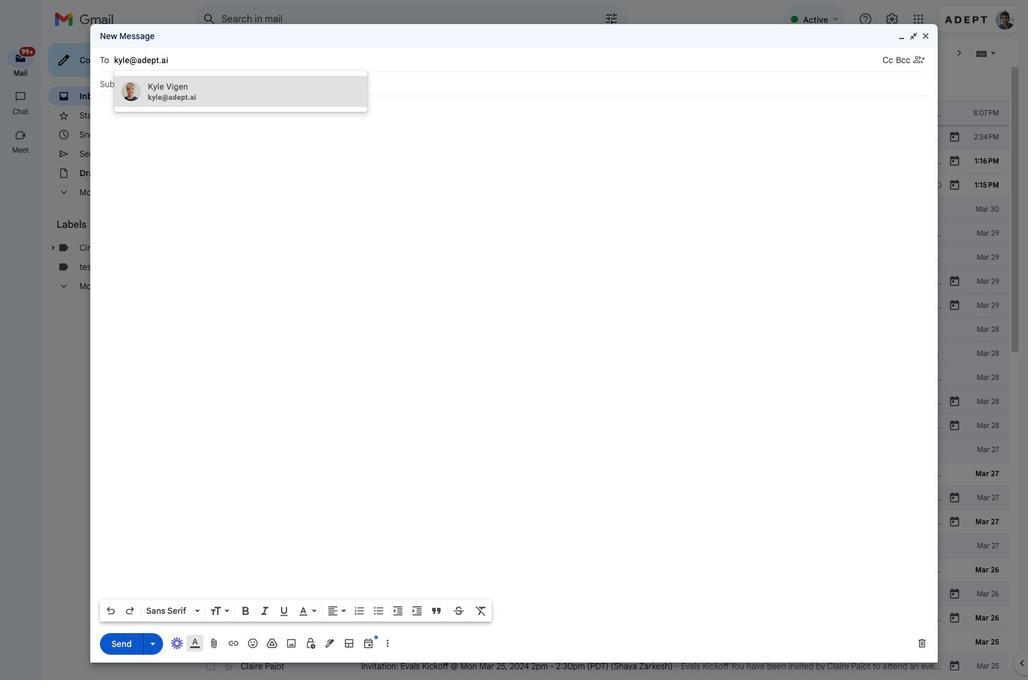 Task type: describe. For each thing, give the bounding box(es) containing it.
discard draft ‪(⌘⇧d)‬ image
[[916, 638, 928, 650]]

formatting options toolbar
[[100, 601, 492, 622]]

gmail image
[[54, 7, 120, 31]]

indent less ‪(⌘[)‬ image
[[392, 606, 404, 618]]

more send options image
[[147, 638, 159, 650]]

23 row from the top
[[195, 631, 1009, 655]]

17 row from the top
[[195, 486, 1009, 510]]

11 row from the top
[[195, 342, 1009, 366]]

7 row from the top
[[195, 246, 1009, 270]]

italic ‪(⌘i)‬ image
[[259, 606, 271, 618]]

minimize image
[[897, 31, 906, 41]]

1 row from the top
[[195, 101, 1009, 125]]

select a layout image
[[343, 638, 355, 650]]

older image
[[953, 47, 965, 59]]

8 row from the top
[[195, 270, 1009, 294]]

undo ‪(⌘z)‬ image
[[105, 606, 117, 618]]

close image
[[921, 31, 931, 41]]

insert signature image
[[324, 638, 336, 650]]

2 row from the top
[[195, 125, 1009, 149]]

search in mail image
[[199, 8, 220, 30]]

9 row from the top
[[195, 294, 1009, 318]]

numbered list ‪(⌘⇧7)‬ image
[[353, 606, 365, 618]]

option inside formatting options toolbar
[[144, 606, 193, 618]]

insert files using drive image
[[266, 638, 278, 650]]

19 row from the top
[[195, 534, 1009, 559]]

advanced search options image
[[599, 7, 624, 31]]

24 row from the top
[[195, 655, 1009, 679]]

promotions tab
[[347, 67, 499, 101]]

updates, one new message, tab
[[500, 67, 651, 101]]

refresh image
[[241, 47, 253, 59]]



Task type: vqa. For each thing, say whether or not it's contained in the screenshot.
1st ·
no



Task type: locate. For each thing, give the bounding box(es) containing it.
14 row from the top
[[195, 414, 1009, 438]]

indent more ‪(⌘])‬ image
[[411, 606, 423, 618]]

quote ‪(⌘⇧9)‬ image
[[430, 606, 442, 618]]

navigation
[[0, 39, 42, 681]]

insert link ‪(⌘k)‬ image
[[228, 638, 240, 650]]

list box
[[114, 76, 367, 107]]

mail, 845 unread messages image
[[15, 49, 34, 61]]

6 row from the top
[[195, 221, 1009, 246]]

primary tab
[[195, 67, 346, 101]]

main content
[[195, 67, 1009, 681]]

13 row from the top
[[195, 390, 1009, 414]]

toggle confidential mode image
[[305, 638, 317, 650]]

underline ‪(⌘u)‬ image
[[278, 606, 290, 618]]

16 row from the top
[[195, 462, 1009, 486]]

bold ‪(⌘b)‬ image
[[240, 606, 252, 618]]

5 row from the top
[[195, 197, 1009, 221]]

settings image
[[885, 12, 899, 26]]

tab list
[[195, 67, 1009, 101]]

12 row from the top
[[195, 366, 1009, 390]]

10 row from the top
[[195, 318, 1009, 342]]

Subject field
[[100, 78, 928, 90]]

heading
[[0, 69, 41, 78], [0, 107, 41, 117], [0, 146, 41, 155], [57, 219, 171, 231]]

4 row from the top
[[195, 173, 1009, 197]]

more options image
[[384, 638, 391, 650]]

option
[[144, 606, 193, 618]]

pop out image
[[909, 31, 918, 41]]

redo ‪(⌘y)‬ image
[[124, 606, 136, 618]]

attach files image
[[208, 638, 220, 650]]

set up a time to meet image
[[362, 638, 374, 650]]

22 row from the top
[[195, 607, 1009, 631]]

20 row from the top
[[195, 559, 1009, 583]]

To recipients text field
[[114, 49, 883, 71]]

insert emoji ‪(⌘⇧2)‬ image
[[247, 638, 259, 650]]

strikethrough ‪(⌘⇧x)‬ image
[[453, 606, 465, 618]]

18 row from the top
[[195, 510, 1009, 534]]

insert photo image
[[285, 638, 297, 650]]

remove formatting ‪(⌘\)‬ image
[[475, 606, 487, 618]]

Search in mail search field
[[195, 5, 628, 34]]

bulleted list ‪(⌘⇧8)‬ image
[[373, 606, 385, 618]]

21 row from the top
[[195, 583, 1009, 607]]

row
[[195, 101, 1009, 125], [195, 125, 1009, 149], [195, 149, 1009, 173], [195, 173, 1009, 197], [195, 197, 1009, 221], [195, 221, 1009, 246], [195, 246, 1009, 270], [195, 270, 1009, 294], [195, 294, 1009, 318], [195, 318, 1009, 342], [195, 342, 1009, 366], [195, 366, 1009, 390], [195, 390, 1009, 414], [195, 414, 1009, 438], [195, 438, 1009, 462], [195, 462, 1009, 486], [195, 486, 1009, 510], [195, 510, 1009, 534], [195, 534, 1009, 559], [195, 559, 1009, 583], [195, 583, 1009, 607], [195, 607, 1009, 631], [195, 631, 1009, 655], [195, 655, 1009, 679]]

3 row from the top
[[195, 149, 1009, 173]]

15 row from the top
[[195, 438, 1009, 462]]

Message Body text field
[[100, 102, 928, 597]]

dialog
[[90, 24, 938, 663]]



